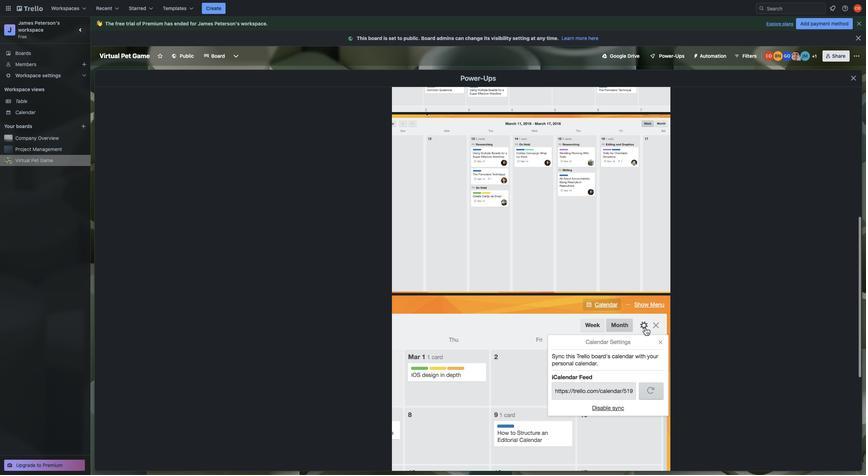 Task type: vqa. For each thing, say whether or not it's contained in the screenshot.
the topmost TO
yes



Task type: describe. For each thing, give the bounding box(es) containing it.
public.
[[404, 35, 420, 41]]

workspace navigation collapse icon image
[[76, 25, 86, 35]]

free
[[115, 21, 125, 26]]

banner containing 👋
[[91, 17, 866, 31]]

.
[[266, 21, 268, 26]]

primary element
[[0, 0, 866, 17]]

starred button
[[125, 3, 157, 14]]

learn
[[562, 35, 574, 41]]

views
[[31, 86, 45, 92]]

show menu image
[[853, 53, 860, 60]]

1
[[815, 54, 817, 59]]

👋 the free trial of premium has ended for james peterson's workspace .
[[96, 21, 268, 26]]

workspace for workspace views
[[4, 86, 30, 92]]

workspaces button
[[47, 3, 91, 14]]

here
[[588, 35, 599, 41]]

+
[[812, 54, 815, 59]]

setting
[[513, 35, 530, 41]]

filters
[[742, 53, 757, 59]]

trial
[[126, 21, 135, 26]]

ended
[[174, 21, 189, 26]]

search image
[[759, 6, 765, 11]]

add payment method
[[800, 21, 849, 26]]

automation button
[[690, 50, 731, 62]]

add
[[800, 21, 809, 26]]

pet inside virtual pet game link
[[31, 157, 39, 163]]

management
[[33, 146, 62, 152]]

method
[[832, 21, 849, 26]]

workspace views
[[4, 86, 45, 92]]

is
[[383, 35, 388, 41]]

google drive icon image
[[602, 54, 607, 58]]

share
[[832, 53, 846, 59]]

public
[[180, 53, 194, 59]]

0 notifications image
[[829, 4, 837, 13]]

0 horizontal spatial power-
[[461, 74, 483, 82]]

calendar link
[[15, 109, 86, 116]]

public button
[[167, 50, 198, 62]]

boards link
[[0, 48, 91, 59]]

company
[[15, 135, 37, 141]]

Board name text field
[[96, 50, 153, 62]]

members link
[[0, 59, 91, 70]]

boards
[[16, 123, 32, 129]]

sm image for this board is set to public. board admins can change its visibility setting at any time.
[[347, 35, 357, 42]]

project management
[[15, 146, 62, 152]]

wave image
[[96, 21, 102, 27]]

automation
[[700, 53, 726, 59]]

its
[[484, 35, 490, 41]]

calendar
[[15, 109, 36, 115]]

for
[[190, 21, 197, 26]]

+ 1
[[812, 54, 817, 59]]

google drive
[[610, 53, 640, 59]]

templates
[[163, 5, 187, 11]]

the
[[105, 21, 114, 26]]

power-ups button
[[645, 50, 689, 62]]

this member is an admin of this board. image
[[797, 58, 801, 61]]

boards
[[15, 50, 31, 56]]

explore plans button
[[766, 20, 793, 28]]

starred
[[129, 5, 146, 11]]

0 horizontal spatial power-ups
[[461, 74, 496, 82]]

pet inside board name 'text field'
[[121, 52, 131, 60]]

table link
[[15, 98, 86, 105]]

this board is set to public. board admins can change its visibility setting at any time. learn more here
[[357, 35, 599, 41]]

ups inside button
[[675, 53, 685, 59]]

1 horizontal spatial peterson's
[[214, 21, 240, 26]]

members
[[15, 61, 36, 67]]

0 horizontal spatial board
[[211, 53, 225, 59]]

workspaces
[[51, 5, 79, 11]]

this
[[357, 35, 367, 41]]

board link
[[200, 50, 229, 62]]

workspace settings button
[[0, 70, 91, 81]]

0 horizontal spatial christina overa (christinaovera) image
[[764, 51, 774, 61]]

upgrade
[[16, 462, 36, 468]]

james inside james peterson's workspace free
[[18, 20, 33, 26]]

admins
[[437, 35, 454, 41]]

sm image for automation
[[690, 50, 700, 60]]

board
[[368, 35, 382, 41]]

power-ups inside button
[[659, 53, 685, 59]]

jeremy miller (jeremymiller198) image
[[800, 51, 810, 61]]

set
[[389, 35, 396, 41]]

more
[[576, 35, 587, 41]]

plans
[[783, 21, 793, 26]]

james peterson (jamespeterson93) image
[[791, 51, 801, 61]]

virtual pet game inside virtual pet game link
[[15, 157, 53, 163]]

1 vertical spatial ups
[[483, 74, 496, 82]]

share button
[[823, 50, 850, 62]]

free
[[18, 34, 27, 39]]

j link
[[4, 24, 15, 36]]

game inside board name 'text field'
[[132, 52, 150, 60]]

customize views image
[[233, 53, 240, 60]]

of
[[136, 21, 141, 26]]

company overview
[[15, 135, 59, 141]]

upgrade to premium link
[[4, 460, 85, 471]]

Search field
[[765, 3, 825, 14]]

templates button
[[159, 3, 198, 14]]



Task type: locate. For each thing, give the bounding box(es) containing it.
1 horizontal spatial virtual
[[100, 52, 120, 60]]

has
[[164, 21, 173, 26]]

table
[[15, 98, 27, 104]]

pet down trial
[[121, 52, 131, 60]]

virtual pet game down project management
[[15, 157, 53, 163]]

project
[[15, 146, 31, 152]]

j
[[8, 26, 12, 34]]

0 vertical spatial christina overa (christinaovera) image
[[854, 4, 862, 13]]

0 vertical spatial screenshot image
[[392, 0, 671, 112]]

sm image
[[347, 35, 357, 42], [690, 50, 700, 60]]

james right for
[[198, 21, 213, 26]]

1 horizontal spatial ups
[[675, 53, 685, 59]]

at
[[531, 35, 536, 41]]

1 vertical spatial virtual
[[15, 157, 30, 163]]

to right upgrade
[[37, 462, 41, 468]]

workspace for workspace settings
[[15, 72, 41, 78]]

peterson's inside james peterson's workspace free
[[35, 20, 60, 26]]

0 vertical spatial power-ups
[[659, 53, 685, 59]]

0 vertical spatial virtual
[[100, 52, 120, 60]]

1 vertical spatial christina overa (christinaovera) image
[[764, 51, 774, 61]]

payment
[[811, 21, 830, 26]]

0 horizontal spatial ups
[[483, 74, 496, 82]]

1 screenshot image from the top
[[392, 0, 671, 112]]

2 vertical spatial screenshot image
[[392, 295, 671, 474]]

sm image inside 'automation' button
[[690, 50, 700, 60]]

1 vertical spatial sm image
[[690, 50, 700, 60]]

1 horizontal spatial virtual pet game
[[100, 52, 150, 60]]

to inside upgrade to premium link
[[37, 462, 41, 468]]

workspace inside james peterson's workspace free
[[18, 27, 44, 33]]

christina overa (christinaovera) image left gary orlando (garyorlando) image
[[764, 51, 774, 61]]

virtual pet game down "free"
[[100, 52, 150, 60]]

1 horizontal spatial power-ups
[[659, 53, 685, 59]]

1 horizontal spatial game
[[132, 52, 150, 60]]

to
[[397, 35, 402, 41], [37, 462, 41, 468]]

banner
[[91, 17, 866, 31]]

add payment method button
[[796, 18, 853, 29]]

gary orlando (garyorlando) image
[[782, 51, 792, 61]]

workspace
[[241, 21, 266, 26], [18, 27, 44, 33]]

1 vertical spatial board
[[211, 53, 225, 59]]

workspace down members
[[15, 72, 41, 78]]

ben nelson (bennelson96) image
[[773, 51, 783, 61]]

virtual pet game
[[100, 52, 150, 60], [15, 157, 53, 163]]

1 vertical spatial power-ups
[[461, 74, 496, 82]]

workspace
[[15, 72, 41, 78], [4, 86, 30, 92]]

screenshot image
[[392, 0, 671, 112], [392, 114, 671, 293], [392, 295, 671, 474]]

0 vertical spatial to
[[397, 35, 402, 41]]

peterson's down back to home image
[[35, 20, 60, 26]]

1 vertical spatial workspace
[[18, 27, 44, 33]]

power-
[[659, 53, 675, 59], [461, 74, 483, 82]]

game
[[132, 52, 150, 60], [40, 157, 53, 163]]

premium right upgrade
[[43, 462, 62, 468]]

drive
[[628, 53, 640, 59]]

1 horizontal spatial to
[[397, 35, 402, 41]]

company overview link
[[15, 135, 86, 142]]

game left star or unstar board image
[[132, 52, 150, 60]]

james peterson's workspace free
[[18, 20, 61, 39]]

overview
[[38, 135, 59, 141]]

james peterson's workspace link
[[18, 20, 61, 33]]

0 horizontal spatial peterson's
[[35, 20, 60, 26]]

create
[[206, 5, 221, 11]]

1 horizontal spatial workspace
[[241, 21, 266, 26]]

0 horizontal spatial premium
[[43, 462, 62, 468]]

james up free
[[18, 20, 33, 26]]

recent button
[[92, 3, 123, 14]]

can
[[455, 35, 464, 41]]

3 screenshot image from the top
[[392, 295, 671, 474]]

your boards
[[4, 123, 32, 129]]

peterson's down create button
[[214, 21, 240, 26]]

1 horizontal spatial board
[[421, 35, 435, 41]]

1 horizontal spatial pet
[[121, 52, 131, 60]]

👋
[[96, 21, 102, 26]]

0 horizontal spatial james
[[18, 20, 33, 26]]

0 horizontal spatial workspace
[[18, 27, 44, 33]]

workspace inside popup button
[[15, 72, 41, 78]]

0 horizontal spatial virtual
[[15, 157, 30, 163]]

open information menu image
[[842, 5, 849, 12]]

0 horizontal spatial game
[[40, 157, 53, 163]]

any
[[537, 35, 545, 41]]

add board image
[[81, 124, 86, 129]]

virtual down the
[[100, 52, 120, 60]]

filters button
[[732, 50, 759, 62]]

0 horizontal spatial pet
[[31, 157, 39, 163]]

virtual
[[100, 52, 120, 60], [15, 157, 30, 163]]

board right public.
[[421, 35, 435, 41]]

project management link
[[15, 146, 86, 153]]

0 vertical spatial game
[[132, 52, 150, 60]]

explore plans
[[766, 21, 793, 26]]

0 vertical spatial board
[[421, 35, 435, 41]]

virtual down project
[[15, 157, 30, 163]]

game down management
[[40, 157, 53, 163]]

game inside virtual pet game link
[[40, 157, 53, 163]]

back to home image
[[17, 3, 43, 14]]

sm image right power-ups button at the top right of page
[[690, 50, 700, 60]]

james
[[18, 20, 33, 26], [198, 21, 213, 26]]

sm image left board
[[347, 35, 357, 42]]

google
[[610, 53, 626, 59]]

2 screenshot image from the top
[[392, 114, 671, 293]]

visibility
[[491, 35, 511, 41]]

workspace settings
[[15, 72, 61, 78]]

1 horizontal spatial premium
[[142, 21, 163, 26]]

0 vertical spatial ups
[[675, 53, 685, 59]]

1 vertical spatial power-
[[461, 74, 483, 82]]

1 horizontal spatial power-
[[659, 53, 675, 59]]

1 vertical spatial premium
[[43, 462, 62, 468]]

your boards with 3 items element
[[4, 122, 70, 131]]

explore
[[766, 21, 781, 26]]

virtual pet game link
[[15, 157, 86, 164]]

0 vertical spatial workspace
[[15, 72, 41, 78]]

upgrade to premium
[[16, 462, 62, 468]]

recent
[[96, 5, 112, 11]]

christina overa (christinaovera) image right open information menu icon
[[854, 4, 862, 13]]

workspace up table
[[4, 86, 30, 92]]

0 vertical spatial workspace
[[241, 21, 266, 26]]

star or unstar board image
[[157, 53, 163, 59]]

0 vertical spatial power-
[[659, 53, 675, 59]]

0 horizontal spatial to
[[37, 462, 41, 468]]

settings
[[42, 72, 61, 78]]

0 horizontal spatial sm image
[[347, 35, 357, 42]]

1 horizontal spatial james
[[198, 21, 213, 26]]

1 horizontal spatial christina overa (christinaovera) image
[[854, 4, 862, 13]]

virtual pet game inside board name 'text field'
[[100, 52, 150, 60]]

your
[[4, 123, 15, 129]]

to right set
[[397, 35, 402, 41]]

power-ups
[[659, 53, 685, 59], [461, 74, 496, 82]]

virtual inside board name 'text field'
[[100, 52, 120, 60]]

power- inside button
[[659, 53, 675, 59]]

board left customize views icon
[[211, 53, 225, 59]]

change
[[465, 35, 483, 41]]

1 vertical spatial game
[[40, 157, 53, 163]]

pet down project management
[[31, 157, 39, 163]]

premium
[[142, 21, 163, 26], [43, 462, 62, 468]]

0 vertical spatial pet
[[121, 52, 131, 60]]

ups
[[675, 53, 685, 59], [483, 74, 496, 82]]

1 vertical spatial pet
[[31, 157, 39, 163]]

time.
[[547, 35, 559, 41]]

premium right "of"
[[142, 21, 163, 26]]

1 horizontal spatial sm image
[[690, 50, 700, 60]]

0 horizontal spatial virtual pet game
[[15, 157, 53, 163]]

1 vertical spatial virtual pet game
[[15, 157, 53, 163]]

board
[[421, 35, 435, 41], [211, 53, 225, 59]]

google drive button
[[598, 50, 644, 62]]

1 vertical spatial workspace
[[4, 86, 30, 92]]

christina overa (christinaovera) image
[[854, 4, 862, 13], [764, 51, 774, 61]]

1 vertical spatial to
[[37, 462, 41, 468]]

pet
[[121, 52, 131, 60], [31, 157, 39, 163]]

create button
[[202, 3, 226, 14]]

0 vertical spatial sm image
[[347, 35, 357, 42]]

1 vertical spatial screenshot image
[[392, 114, 671, 293]]

0 vertical spatial virtual pet game
[[100, 52, 150, 60]]

learn more here link
[[559, 35, 599, 41]]

0 vertical spatial premium
[[142, 21, 163, 26]]



